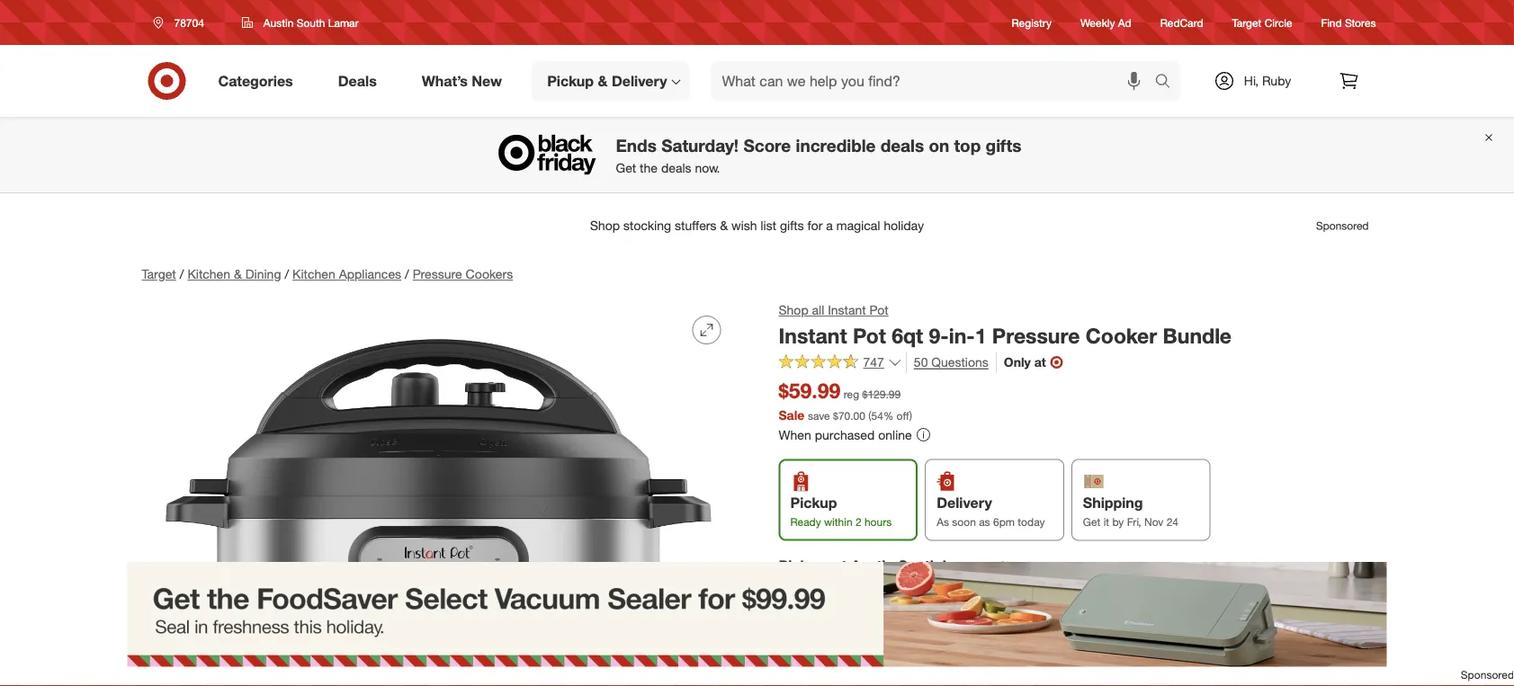 Task type: describe. For each thing, give the bounding box(es) containing it.
1 inside ready within 2 hours for pickup inside the store only 1 left
[[812, 606, 820, 623]]

get inside ends saturday! score incredible deals on top gifts get the deals now.
[[616, 160, 637, 176]]

3 / from the left
[[405, 266, 409, 282]]

fri,
[[1127, 515, 1142, 529]]

1 vertical spatial &
[[234, 266, 242, 282]]

lamar inside dropdown button
[[328, 16, 359, 29]]

incredible
[[796, 135, 876, 156]]

9-
[[929, 323, 949, 348]]

by
[[1113, 515, 1124, 529]]

1 vertical spatial austin
[[851, 557, 895, 575]]

questions
[[932, 355, 989, 371]]

$59.99
[[779, 379, 841, 404]]

1 / from the left
[[180, 266, 184, 282]]

south inside dropdown button
[[297, 16, 325, 29]]

1 vertical spatial south
[[899, 557, 939, 575]]

1 kitchen from the left
[[188, 266, 231, 282]]

the inside ends saturday! score incredible deals on top gifts get the deals now.
[[640, 160, 658, 176]]

pickup for ready
[[791, 494, 837, 512]]

50 questions
[[914, 355, 989, 371]]

weekly ad link
[[1081, 15, 1132, 30]]

2 / from the left
[[285, 266, 289, 282]]

What can we help you find? suggestions appear below search field
[[712, 61, 1160, 101]]

kitchen & dining link
[[188, 266, 281, 282]]

ad
[[1119, 16, 1132, 29]]

left
[[824, 606, 845, 623]]

purchased
[[815, 427, 875, 443]]

pick
[[779, 557, 809, 575]]

to
[[1036, 657, 1049, 675]]

1 vertical spatial instant
[[779, 323, 848, 348]]

off
[[897, 409, 910, 423]]

ready inside the pickup ready within 2 hours
[[791, 515, 821, 529]]

add to cart button
[[875, 646, 1211, 686]]

nov
[[1145, 515, 1164, 529]]

cookers
[[466, 266, 513, 282]]

deals
[[338, 72, 377, 90]]

categories
[[218, 72, 293, 90]]

1 vertical spatial pot
[[853, 323, 886, 348]]

ends saturday! score incredible deals on top gifts get the deals now.
[[616, 135, 1022, 176]]

austin south lamar
[[264, 16, 359, 29]]

search button
[[1147, 61, 1190, 104]]

redcard
[[1161, 16, 1204, 29]]

pickup ready within 2 hours
[[791, 494, 892, 529]]

check
[[998, 558, 1035, 574]]

today
[[1018, 515, 1045, 529]]

score
[[744, 135, 791, 156]]

1 vertical spatial deals
[[661, 160, 692, 176]]

70.00
[[839, 409, 866, 423]]

pressure inside shop all instant pot instant pot 6qt 9-in-1 pressure cooker bundle
[[993, 323, 1080, 348]]

as
[[979, 515, 991, 529]]

add to cart
[[1004, 657, 1081, 675]]

circle
[[1265, 16, 1293, 29]]

soon
[[953, 515, 976, 529]]

$59.99 reg $129.99 sale save $ 70.00 ( 54 % off )
[[779, 379, 913, 423]]

hi, ruby
[[1245, 73, 1292, 89]]

now.
[[695, 160, 720, 176]]

top
[[954, 135, 981, 156]]

24
[[1167, 515, 1179, 529]]

online
[[879, 427, 912, 443]]

new
[[472, 72, 502, 90]]

check other stores button
[[998, 557, 1107, 576]]

target circle link
[[1233, 15, 1293, 30]]

all
[[812, 302, 825, 318]]

delivery as soon as 6pm today
[[937, 494, 1045, 529]]

1 vertical spatial advertisement region
[[0, 562, 1515, 668]]

shipping
[[1084, 494, 1144, 512]]

what's new link
[[407, 61, 525, 101]]

hours inside the pickup ready within 2 hours
[[865, 515, 892, 529]]

add
[[1004, 657, 1032, 675]]

0 vertical spatial pot
[[870, 302, 889, 318]]

in-
[[949, 323, 975, 348]]

dining
[[245, 266, 281, 282]]

kitchen appliances link
[[293, 266, 401, 282]]

saturday!
[[662, 135, 739, 156]]

shipping get it by fri, nov 24
[[1084, 494, 1179, 529]]

2 inside the pickup ready within 2 hours
[[856, 515, 862, 529]]

when purchased online
[[779, 427, 912, 443]]

747
[[864, 355, 885, 371]]

get inside 'shipping get it by fri, nov 24'
[[1084, 515, 1101, 529]]

on
[[929, 135, 950, 156]]

target circle
[[1233, 16, 1293, 29]]

for
[[918, 585, 935, 603]]

)
[[910, 409, 913, 423]]

delivery inside delivery as soon as 6pm today
[[937, 494, 993, 512]]

reg
[[844, 388, 860, 402]]

78704 button
[[142, 6, 223, 39]]

as
[[937, 515, 950, 529]]

store
[[1053, 585, 1086, 603]]

2 inside ready within 2 hours for pickup inside the store only 1 left
[[866, 585, 874, 603]]

shop
[[779, 302, 809, 318]]

target for target / kitchen & dining / kitchen appliances / pressure cookers
[[142, 266, 176, 282]]



Task type: locate. For each thing, give the bounding box(es) containing it.
lamar up 'deals'
[[328, 16, 359, 29]]

1 up questions
[[975, 323, 987, 348]]

austin south lamar button
[[851, 556, 987, 576]]

0 horizontal spatial get
[[616, 160, 637, 176]]

get left it
[[1084, 515, 1101, 529]]

instant right all at the top of the page
[[828, 302, 867, 318]]

1 vertical spatial within
[[824, 585, 862, 603]]

54
[[872, 409, 884, 423]]

pressure left cookers on the top left
[[413, 266, 462, 282]]

hi,
[[1245, 73, 1259, 89]]

1 horizontal spatial austin
[[851, 557, 895, 575]]

0 horizontal spatial target
[[142, 266, 176, 282]]

hours up pick up at austin south lamar
[[865, 515, 892, 529]]

deals
[[881, 135, 925, 156], [661, 160, 692, 176]]

0 horizontal spatial at
[[834, 557, 847, 575]]

within inside ready within 2 hours for pickup inside the store only 1 left
[[824, 585, 862, 603]]

0 horizontal spatial &
[[234, 266, 242, 282]]

0 horizontal spatial delivery
[[612, 72, 667, 90]]

$129.99
[[863, 388, 901, 402]]

ready inside ready within 2 hours for pickup inside the store only 1 left
[[779, 585, 820, 603]]

deals left the now.
[[661, 160, 692, 176]]

pressure cookers link
[[413, 266, 513, 282]]

stores
[[1346, 16, 1377, 29]]

0 horizontal spatial /
[[180, 266, 184, 282]]

deals left on
[[881, 135, 925, 156]]

78704
[[174, 16, 204, 29]]

1 vertical spatial only
[[779, 606, 808, 623]]

2 kitchen from the left
[[293, 266, 336, 282]]

1 vertical spatial target
[[142, 266, 176, 282]]

1 horizontal spatial at
[[1035, 355, 1047, 371]]

delivery
[[612, 72, 667, 90], [937, 494, 993, 512]]

ends
[[616, 135, 657, 156]]

1 vertical spatial lamar
[[943, 557, 987, 575]]

other
[[1038, 558, 1068, 574]]

the
[[640, 160, 658, 176], [1029, 585, 1049, 603]]

0 vertical spatial lamar
[[328, 16, 359, 29]]

kitchen right target 'link'
[[188, 266, 231, 282]]

1 horizontal spatial lamar
[[943, 557, 987, 575]]

0 vertical spatial south
[[297, 16, 325, 29]]

/ right dining
[[285, 266, 289, 282]]

0 vertical spatial hours
[[865, 515, 892, 529]]

only at
[[1004, 355, 1047, 371]]

austin up 'categories' link
[[264, 16, 294, 29]]

2 down pick up at austin south lamar
[[866, 585, 874, 603]]

save
[[808, 409, 830, 423]]

6pm
[[994, 515, 1015, 529]]

when
[[779, 427, 812, 443]]

only left left
[[779, 606, 808, 623]]

kitchen
[[188, 266, 231, 282], [293, 266, 336, 282]]

pressure
[[413, 266, 462, 282], [993, 323, 1080, 348]]

ready
[[791, 515, 821, 529], [779, 585, 820, 603]]

0 horizontal spatial austin
[[264, 16, 294, 29]]

within inside the pickup ready within 2 hours
[[824, 515, 853, 529]]

categories link
[[203, 61, 316, 101]]

0 vertical spatial target
[[1233, 16, 1262, 29]]

search
[[1147, 74, 1190, 91]]

2 horizontal spatial /
[[405, 266, 409, 282]]

0 horizontal spatial only
[[779, 606, 808, 623]]

advertisement region
[[127, 204, 1387, 248], [0, 562, 1515, 668]]

lamar up the pickup
[[943, 557, 987, 575]]

1
[[975, 323, 987, 348], [812, 606, 820, 623]]

0 horizontal spatial the
[[640, 160, 658, 176]]

1 vertical spatial at
[[834, 557, 847, 575]]

target left "circle"
[[1233, 16, 1262, 29]]

hours left the for
[[878, 585, 914, 603]]

at right 'up'
[[834, 557, 847, 575]]

%
[[884, 409, 894, 423]]

austin right 'up'
[[851, 557, 895, 575]]

sponsored
[[1462, 669, 1515, 682]]

target for target circle
[[1233, 16, 1262, 29]]

find
[[1322, 16, 1343, 29]]

weekly
[[1081, 16, 1116, 29]]

0 vertical spatial within
[[824, 515, 853, 529]]

0 vertical spatial instant
[[828, 302, 867, 318]]

pickup right 'new'
[[547, 72, 594, 90]]

1 left left
[[812, 606, 820, 623]]

stores
[[1071, 558, 1106, 574]]

austin inside dropdown button
[[264, 16, 294, 29]]

0 horizontal spatial pressure
[[413, 266, 462, 282]]

0 vertical spatial at
[[1035, 355, 1047, 371]]

ready down pick
[[779, 585, 820, 603]]

up
[[813, 557, 830, 575]]

gifts
[[986, 135, 1022, 156]]

sale
[[779, 407, 805, 423]]

target / kitchen & dining / kitchen appliances / pressure cookers
[[142, 266, 513, 282]]

the down "ends"
[[640, 160, 658, 176]]

registry link
[[1012, 15, 1052, 30]]

1 inside shop all instant pot instant pot 6qt 9-in-1 pressure cooker bundle
[[975, 323, 987, 348]]

1 horizontal spatial get
[[1084, 515, 1101, 529]]

/ right target 'link'
[[180, 266, 184, 282]]

pickup up 'up'
[[791, 494, 837, 512]]

within up left
[[824, 585, 862, 603]]

target left kitchen & dining link
[[142, 266, 176, 282]]

pickup inside the pickup ready within 2 hours
[[791, 494, 837, 512]]

target inside target circle link
[[1233, 16, 1262, 29]]

1 vertical spatial hours
[[878, 585, 914, 603]]

kitchen right dining
[[293, 266, 336, 282]]

0 horizontal spatial kitchen
[[188, 266, 231, 282]]

1 horizontal spatial 2
[[866, 585, 874, 603]]

pickup for &
[[547, 72, 594, 90]]

(
[[869, 409, 872, 423]]

0 vertical spatial ready
[[791, 515, 821, 529]]

cart
[[1053, 657, 1081, 675]]

delivery up "ends"
[[612, 72, 667, 90]]

1 horizontal spatial pickup
[[791, 494, 837, 512]]

1 vertical spatial 2
[[866, 585, 874, 603]]

instant down all at the top of the page
[[779, 323, 848, 348]]

1 vertical spatial the
[[1029, 585, 1049, 603]]

south up the for
[[899, 557, 939, 575]]

only down shop all instant pot instant pot 6qt 9-in-1 pressure cooker bundle
[[1004, 355, 1031, 371]]

0 horizontal spatial 1
[[812, 606, 820, 623]]

&
[[598, 72, 608, 90], [234, 266, 242, 282]]

appliances
[[339, 266, 401, 282]]

0 vertical spatial &
[[598, 72, 608, 90]]

delivery up soon
[[937, 494, 993, 512]]

0 vertical spatial 1
[[975, 323, 987, 348]]

only
[[1004, 355, 1031, 371], [779, 606, 808, 623]]

pressure up only at
[[993, 323, 1080, 348]]

1 horizontal spatial deals
[[881, 135, 925, 156]]

0 vertical spatial advertisement region
[[127, 204, 1387, 248]]

find stores link
[[1322, 15, 1377, 30]]

0 horizontal spatial deals
[[661, 160, 692, 176]]

at
[[1035, 355, 1047, 371], [834, 557, 847, 575]]

1 horizontal spatial &
[[598, 72, 608, 90]]

1 horizontal spatial the
[[1029, 585, 1049, 603]]

1 horizontal spatial target
[[1233, 16, 1262, 29]]

south
[[297, 16, 325, 29], [899, 557, 939, 575]]

1 vertical spatial pickup
[[791, 494, 837, 512]]

within up 'up'
[[824, 515, 853, 529]]

0 horizontal spatial pickup
[[547, 72, 594, 90]]

ruby
[[1263, 73, 1292, 89]]

the inside ready within 2 hours for pickup inside the store only 1 left
[[1029, 585, 1049, 603]]

lamar
[[328, 16, 359, 29], [943, 557, 987, 575]]

find stores
[[1322, 16, 1377, 29]]

austin
[[264, 16, 294, 29], [851, 557, 895, 575]]

0 vertical spatial 2
[[856, 515, 862, 529]]

ready within 2 hours for pickup inside the store only 1 left
[[779, 585, 1086, 623]]

1 horizontal spatial delivery
[[937, 494, 993, 512]]

1 horizontal spatial kitchen
[[293, 266, 336, 282]]

1 horizontal spatial south
[[899, 557, 939, 575]]

get
[[616, 160, 637, 176], [1084, 515, 1101, 529]]

check other stores
[[998, 558, 1106, 574]]

0 vertical spatial only
[[1004, 355, 1031, 371]]

1 horizontal spatial /
[[285, 266, 289, 282]]

get down "ends"
[[616, 160, 637, 176]]

1 vertical spatial get
[[1084, 515, 1101, 529]]

1 horizontal spatial only
[[1004, 355, 1031, 371]]

/ right appliances
[[405, 266, 409, 282]]

1 vertical spatial delivery
[[937, 494, 993, 512]]

0 vertical spatial austin
[[264, 16, 294, 29]]

only inside ready within 2 hours for pickup inside the store only 1 left
[[779, 606, 808, 623]]

0 vertical spatial pressure
[[413, 266, 462, 282]]

0 vertical spatial pickup
[[547, 72, 594, 90]]

bundle
[[1163, 323, 1232, 348]]

instant pot 6qt 9-in-1 pressure cooker bundle, 1 of 7 image
[[142, 302, 736, 687]]

6qt
[[892, 323, 924, 348]]

50
[[914, 355, 928, 371]]

hours inside ready within 2 hours for pickup inside the store only 1 left
[[878, 585, 914, 603]]

ready up pick
[[791, 515, 821, 529]]

0 horizontal spatial lamar
[[328, 16, 359, 29]]

0 vertical spatial deals
[[881, 135, 925, 156]]

0 horizontal spatial 2
[[856, 515, 862, 529]]

0 vertical spatial get
[[616, 160, 637, 176]]

0 vertical spatial delivery
[[612, 72, 667, 90]]

1 horizontal spatial 1
[[975, 323, 987, 348]]

1 horizontal spatial pressure
[[993, 323, 1080, 348]]

it
[[1104, 515, 1110, 529]]

50 questions link
[[906, 353, 989, 373]]

the down "check other stores" button
[[1029, 585, 1049, 603]]

pickup & delivery
[[547, 72, 667, 90]]

1 vertical spatial pressure
[[993, 323, 1080, 348]]

deals link
[[323, 61, 399, 101]]

shop all instant pot instant pot 6qt 9-in-1 pressure cooker bundle
[[779, 302, 1232, 348]]

cooker
[[1086, 323, 1158, 348]]

at down shop all instant pot instant pot 6qt 9-in-1 pressure cooker bundle
[[1035, 355, 1047, 371]]

austin south lamar button
[[230, 6, 370, 39]]

south up deals link
[[297, 16, 325, 29]]

pickup & delivery link
[[532, 61, 690, 101]]

target link
[[142, 266, 176, 282]]

within
[[824, 515, 853, 529], [824, 585, 862, 603]]

delivery inside pickup & delivery link
[[612, 72, 667, 90]]

1 vertical spatial 1
[[812, 606, 820, 623]]

pick up at austin south lamar
[[779, 557, 987, 575]]

0 horizontal spatial south
[[297, 16, 325, 29]]

0 vertical spatial the
[[640, 160, 658, 176]]

pot
[[870, 302, 889, 318], [853, 323, 886, 348]]

what's new
[[422, 72, 502, 90]]

747 link
[[779, 353, 903, 375]]

2 up pick up at austin south lamar
[[856, 515, 862, 529]]

1 vertical spatial ready
[[779, 585, 820, 603]]



Task type: vqa. For each thing, say whether or not it's contained in the screenshot.
78704
yes



